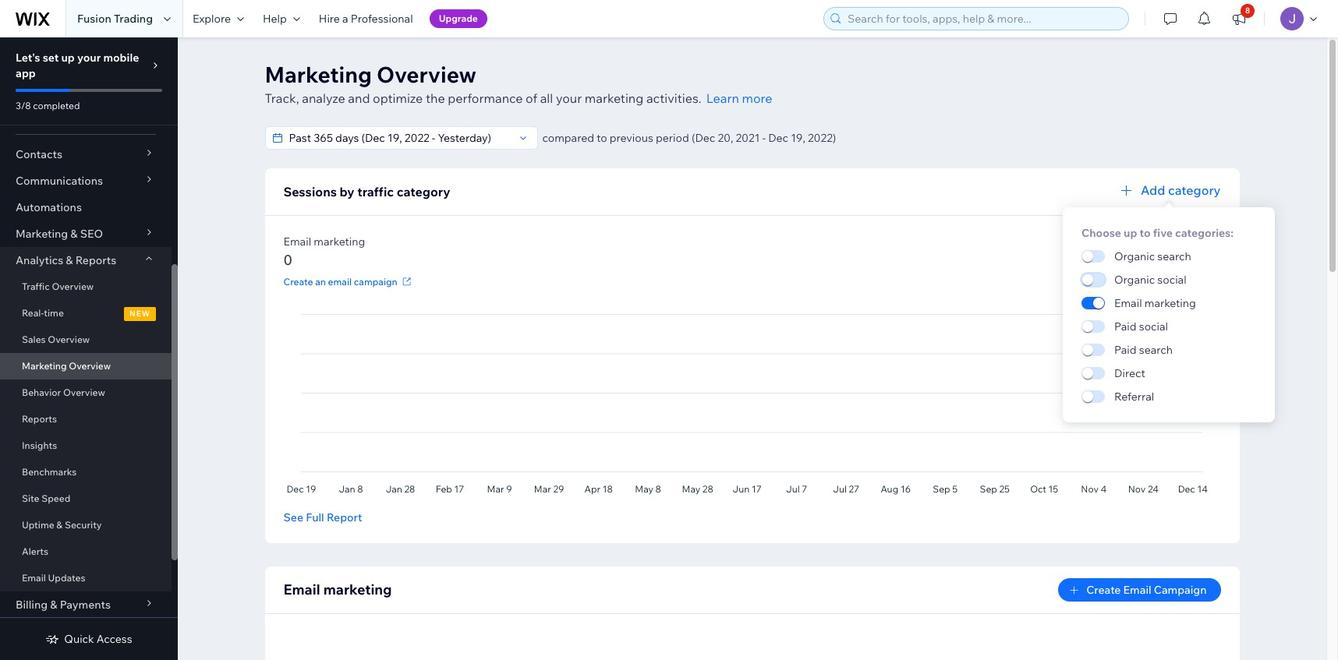 Task type: describe. For each thing, give the bounding box(es) containing it.
0 vertical spatial email marketing
[[1114, 296, 1196, 310]]

0 horizontal spatial reports
[[22, 413, 57, 425]]

email
[[328, 276, 352, 287]]

up inside let's set up your mobile app
[[61, 51, 75, 65]]

site speed link
[[0, 486, 172, 512]]

paid for paid search
[[1114, 343, 1137, 357]]

more
[[742, 90, 772, 106]]

paid social
[[1114, 320, 1168, 334]]

overview for marketing overview
[[69, 360, 111, 372]]

marketing & seo
[[16, 227, 103, 241]]

marketing & seo button
[[0, 221, 172, 247]]

& for uptime
[[56, 519, 63, 531]]

1 horizontal spatial up
[[1124, 226, 1137, 240]]

20,
[[718, 131, 733, 145]]

(dec
[[692, 131, 715, 145]]

alerts
[[22, 546, 48, 558]]

referral
[[1114, 390, 1154, 404]]

add category
[[1141, 182, 1221, 198]]

activities.
[[646, 90, 702, 106]]

search for organic search
[[1157, 250, 1191, 264]]

& for billing
[[50, 598, 57, 612]]

sessions
[[283, 184, 337, 200]]

1 horizontal spatial to
[[1140, 226, 1151, 240]]

the
[[426, 90, 445, 106]]

uptime & security link
[[0, 512, 172, 539]]

traffic
[[22, 281, 50, 292]]

direct
[[1114, 366, 1145, 381]]

choose
[[1081, 226, 1121, 240]]

marketing overview link
[[0, 353, 172, 380]]

behavior
[[22, 387, 61, 398]]

report
[[327, 511, 362, 525]]

upgrade
[[439, 12, 478, 24]]

hire
[[319, 12, 340, 26]]

an
[[315, 276, 326, 287]]

contacts
[[16, 147, 62, 161]]

organic search
[[1114, 250, 1191, 264]]

paid search
[[1114, 343, 1173, 357]]

help
[[263, 12, 287, 26]]

email inside sidebar element
[[22, 572, 46, 584]]

reports link
[[0, 406, 172, 433]]

automations
[[16, 200, 82, 214]]

professional
[[351, 12, 413, 26]]

time
[[44, 307, 64, 319]]

marketing down report
[[323, 581, 392, 599]]

mobile
[[103, 51, 139, 65]]

alerts link
[[0, 539, 172, 565]]

create an email campaign link
[[283, 274, 414, 288]]

email inside email marketing 0
[[283, 235, 311, 249]]

sales overview
[[22, 334, 90, 345]]

by
[[340, 184, 354, 200]]

organic for organic search
[[1114, 250, 1155, 264]]

Search for tools, apps, help & more... field
[[843, 8, 1124, 30]]

create for create an email campaign
[[283, 276, 313, 287]]

upgrade button
[[429, 9, 487, 28]]

marketing for marketing & seo
[[16, 227, 68, 241]]

paid for paid social
[[1114, 320, 1137, 334]]

traffic
[[357, 184, 394, 200]]

email updates link
[[0, 565, 172, 592]]

traffic overview link
[[0, 274, 172, 300]]

category inside button
[[1168, 182, 1221, 198]]

security
[[65, 519, 102, 531]]

see full report
[[283, 511, 362, 525]]

your inside let's set up your mobile app
[[77, 51, 101, 65]]

uptime
[[22, 519, 54, 531]]

categories:
[[1175, 226, 1234, 240]]

organic social
[[1114, 273, 1186, 287]]

full
[[306, 511, 324, 525]]

social for organic social
[[1157, 273, 1186, 287]]

add
[[1141, 182, 1165, 198]]

email down see
[[283, 581, 320, 599]]

create for create email campaign
[[1086, 583, 1121, 597]]

analyze
[[302, 90, 345, 106]]

learn
[[706, 90, 739, 106]]

overview for sales overview
[[48, 334, 90, 345]]

track,
[[265, 90, 299, 106]]

campaign
[[354, 276, 397, 287]]

marketing down "organic social" at the top
[[1144, 296, 1196, 310]]

search for paid search
[[1139, 343, 1173, 357]]

payments
[[60, 598, 111, 612]]

contacts button
[[0, 141, 172, 168]]

completed
[[33, 100, 80, 112]]

campaign
[[1154, 583, 1207, 597]]

& for analytics
[[66, 253, 73, 267]]

access
[[97, 632, 132, 646]]

benchmarks link
[[0, 459, 172, 486]]

quick access
[[64, 632, 132, 646]]

see full report button
[[283, 511, 362, 525]]

email updates
[[22, 572, 85, 584]]

marketing overview track, analyze and optimize the performance of all your marketing activities. learn more
[[265, 61, 772, 106]]

add category button
[[1117, 181, 1221, 200]]

billing
[[16, 598, 48, 612]]

site speed
[[22, 493, 70, 504]]

organic for organic social
[[1114, 273, 1155, 287]]

create email campaign
[[1086, 583, 1207, 597]]

and
[[348, 90, 370, 106]]

help button
[[253, 0, 309, 37]]

marketing inside email marketing 0
[[314, 235, 365, 249]]

3/8
[[16, 100, 31, 112]]



Task type: locate. For each thing, give the bounding box(es) containing it.
create email campaign button
[[1058, 579, 1221, 602]]

overview up marketing overview at the bottom of page
[[48, 334, 90, 345]]

social for paid social
[[1139, 320, 1168, 334]]

2021
[[736, 131, 760, 145]]

hire a professional
[[319, 12, 413, 26]]

automations link
[[0, 194, 172, 221]]

email down "alerts"
[[22, 572, 46, 584]]

marketing
[[585, 90, 644, 106], [314, 235, 365, 249], [1144, 296, 1196, 310], [323, 581, 392, 599]]

to
[[597, 131, 607, 145], [1140, 226, 1151, 240]]

1 horizontal spatial email marketing
[[1114, 296, 1196, 310]]

& for marketing
[[70, 227, 78, 241]]

up right set
[[61, 51, 75, 65]]

0 horizontal spatial category
[[397, 184, 450, 200]]

real-time
[[22, 307, 64, 319]]

choose up to five categories:
[[1081, 226, 1234, 240]]

explore
[[193, 12, 231, 26]]

marketing for marketing overview
[[22, 360, 67, 372]]

all
[[540, 90, 553, 106]]

to left five
[[1140, 226, 1151, 240]]

1 horizontal spatial your
[[556, 90, 582, 106]]

reports inside popup button
[[75, 253, 116, 267]]

set
[[43, 51, 59, 65]]

marketing up the analytics
[[16, 227, 68, 241]]

marketing inside marketing overview track, analyze and optimize the performance of all your marketing activities. learn more
[[585, 90, 644, 106]]

1 paid from the top
[[1114, 320, 1137, 334]]

social down organic search
[[1157, 273, 1186, 287]]

reports down seo
[[75, 253, 116, 267]]

8
[[1245, 5, 1250, 16]]

email marketing
[[1114, 296, 1196, 310], [283, 581, 392, 599]]

your inside marketing overview track, analyze and optimize the performance of all your marketing activities. learn more
[[556, 90, 582, 106]]

sidebar element
[[0, 37, 178, 660]]

create left campaign
[[1086, 583, 1121, 597]]

behavior overview link
[[0, 380, 172, 406]]

learn more link
[[706, 89, 772, 108]]

compared to previous period (dec 20, 2021 - dec 19, 2022)
[[542, 131, 836, 145]]

1 vertical spatial to
[[1140, 226, 1151, 240]]

overview down marketing overview link
[[63, 387, 105, 398]]

search down paid social on the right
[[1139, 343, 1173, 357]]

to left the previous
[[597, 131, 607, 145]]

hire a professional link
[[309, 0, 422, 37]]

quick access button
[[45, 632, 132, 646]]

& inside 'dropdown button'
[[50, 598, 57, 612]]

email marketing down "organic social" at the top
[[1114, 296, 1196, 310]]

email up "0"
[[283, 235, 311, 249]]

paid up "paid search"
[[1114, 320, 1137, 334]]

overview for marketing overview track, analyze and optimize the performance of all your marketing activities. learn more
[[377, 61, 476, 88]]

organic up "organic social" at the top
[[1114, 250, 1155, 264]]

seo
[[80, 227, 103, 241]]

marketing up email
[[314, 235, 365, 249]]

benchmarks
[[22, 466, 77, 478]]

communications button
[[0, 168, 172, 194]]

1 vertical spatial paid
[[1114, 343, 1137, 357]]

reports
[[75, 253, 116, 267], [22, 413, 57, 425]]

marketing inside marketing overview track, analyze and optimize the performance of all your marketing activities. learn more
[[265, 61, 372, 88]]

0 horizontal spatial up
[[61, 51, 75, 65]]

sales
[[22, 334, 46, 345]]

real-
[[22, 307, 44, 319]]

marketing
[[265, 61, 372, 88], [16, 227, 68, 241], [22, 360, 67, 372]]

marketing inside "popup button"
[[16, 227, 68, 241]]

app
[[16, 66, 36, 80]]

& inside "link"
[[56, 519, 63, 531]]

& down marketing & seo on the top left of the page
[[66, 253, 73, 267]]

1 vertical spatial your
[[556, 90, 582, 106]]

0 vertical spatial your
[[77, 51, 101, 65]]

2 vertical spatial marketing
[[22, 360, 67, 372]]

0 horizontal spatial to
[[597, 131, 607, 145]]

marketing overview
[[22, 360, 111, 372]]

0 vertical spatial organic
[[1114, 250, 1155, 264]]

dec
[[768, 131, 788, 145]]

let's
[[16, 51, 40, 65]]

1 organic from the top
[[1114, 250, 1155, 264]]

1 horizontal spatial reports
[[75, 253, 116, 267]]

create
[[283, 276, 313, 287], [1086, 583, 1121, 597]]

reports up insights
[[22, 413, 57, 425]]

email left campaign
[[1123, 583, 1151, 597]]

paid up direct
[[1114, 343, 1137, 357]]

0 vertical spatial to
[[597, 131, 607, 145]]

a
[[342, 12, 348, 26]]

trading
[[114, 12, 153, 26]]

category right traffic
[[397, 184, 450, 200]]

1 vertical spatial create
[[1086, 583, 1121, 597]]

billing & payments button
[[0, 592, 172, 618]]

1 vertical spatial up
[[1124, 226, 1137, 240]]

create left an
[[283, 276, 313, 287]]

sessions by traffic category
[[283, 184, 450, 200]]

email up paid social on the right
[[1114, 296, 1142, 310]]

2 organic from the top
[[1114, 273, 1155, 287]]

0 vertical spatial reports
[[75, 253, 116, 267]]

search down five
[[1157, 250, 1191, 264]]

0 vertical spatial marketing
[[265, 61, 372, 88]]

& inside "popup button"
[[70, 227, 78, 241]]

marketing up analyze at the top left of the page
[[265, 61, 372, 88]]

0 horizontal spatial your
[[77, 51, 101, 65]]

uptime & security
[[22, 519, 102, 531]]

site
[[22, 493, 39, 504]]

category right the add
[[1168, 182, 1221, 198]]

period
[[656, 131, 689, 145]]

up right choose
[[1124, 226, 1137, 240]]

marketing up behavior
[[22, 360, 67, 372]]

traffic overview
[[22, 281, 94, 292]]

1 vertical spatial reports
[[22, 413, 57, 425]]

1 horizontal spatial category
[[1168, 182, 1221, 198]]

organic down organic search
[[1114, 273, 1155, 287]]

analytics
[[16, 253, 63, 267]]

overview down analytics & reports
[[52, 281, 94, 292]]

overview up the
[[377, 61, 476, 88]]

1 vertical spatial email marketing
[[283, 581, 392, 599]]

email inside button
[[1123, 583, 1151, 597]]

&
[[70, 227, 78, 241], [66, 253, 73, 267], [56, 519, 63, 531], [50, 598, 57, 612]]

& inside popup button
[[66, 253, 73, 267]]

2022)
[[808, 131, 836, 145]]

None field
[[284, 127, 513, 149]]

speed
[[41, 493, 70, 504]]

0 vertical spatial up
[[61, 51, 75, 65]]

your right 'all'
[[556, 90, 582, 106]]

-
[[762, 131, 766, 145]]

let's set up your mobile app
[[16, 51, 139, 80]]

create inside button
[[1086, 583, 1121, 597]]

quick
[[64, 632, 94, 646]]

compared
[[542, 131, 594, 145]]

0
[[283, 251, 292, 269]]

8 button
[[1222, 0, 1256, 37]]

0 vertical spatial search
[[1157, 250, 1191, 264]]

of
[[526, 90, 537, 106]]

your left mobile
[[77, 51, 101, 65]]

0 vertical spatial create
[[283, 276, 313, 287]]

0 horizontal spatial create
[[283, 276, 313, 287]]

19,
[[791, 131, 805, 145]]

search
[[1157, 250, 1191, 264], [1139, 343, 1173, 357]]

sales overview link
[[0, 327, 172, 353]]

overview down the sales overview link
[[69, 360, 111, 372]]

1 horizontal spatial create
[[1086, 583, 1121, 597]]

2 paid from the top
[[1114, 343, 1137, 357]]

1 vertical spatial search
[[1139, 343, 1173, 357]]

marketing up the previous
[[585, 90, 644, 106]]

previous
[[610, 131, 653, 145]]

fusion trading
[[77, 12, 153, 26]]

0 vertical spatial social
[[1157, 273, 1186, 287]]

1 vertical spatial social
[[1139, 320, 1168, 334]]

organic
[[1114, 250, 1155, 264], [1114, 273, 1155, 287]]

& right uptime
[[56, 519, 63, 531]]

marketing for marketing overview track, analyze and optimize the performance of all your marketing activities. learn more
[[265, 61, 372, 88]]

1 vertical spatial organic
[[1114, 273, 1155, 287]]

analytics & reports
[[16, 253, 116, 267]]

email marketing down report
[[283, 581, 392, 599]]

0 vertical spatial paid
[[1114, 320, 1137, 334]]

& right billing
[[50, 598, 57, 612]]

behavior overview
[[22, 387, 105, 398]]

overview for behavior overview
[[63, 387, 105, 398]]

billing & payments
[[16, 598, 111, 612]]

1 vertical spatial marketing
[[16, 227, 68, 241]]

overview inside marketing overview track, analyze and optimize the performance of all your marketing activities. learn more
[[377, 61, 476, 88]]

0 horizontal spatial email marketing
[[283, 581, 392, 599]]

insights
[[22, 440, 57, 451]]

social up "paid search"
[[1139, 320, 1168, 334]]

overview for traffic overview
[[52, 281, 94, 292]]

create an email campaign
[[283, 276, 397, 287]]

& left seo
[[70, 227, 78, 241]]

five
[[1153, 226, 1173, 240]]

overview
[[377, 61, 476, 88], [52, 281, 94, 292], [48, 334, 90, 345], [69, 360, 111, 372], [63, 387, 105, 398]]

3/8 completed
[[16, 100, 80, 112]]

social
[[1157, 273, 1186, 287], [1139, 320, 1168, 334]]



Task type: vqa. For each thing, say whether or not it's contained in the screenshot.
top 'social'
yes



